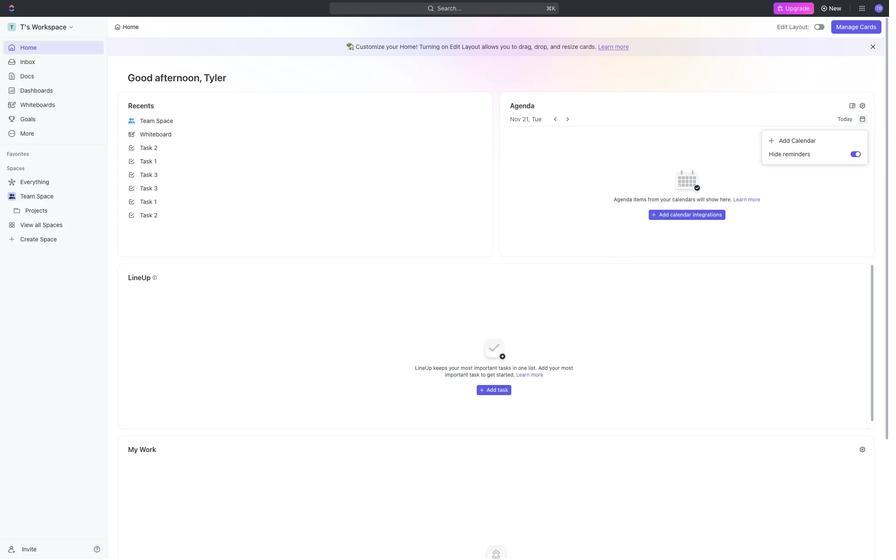 Task type: describe. For each thing, give the bounding box(es) containing it.
one
[[518, 365, 527, 371]]

add inside lineup keeps your most important tasks in one list. add your most important task to get started.
[[538, 365, 548, 371]]

my
[[128, 446, 138, 454]]

show
[[706, 196, 718, 203]]

drop,
[[534, 43, 549, 50]]

1 horizontal spatial edit
[[777, 23, 788, 30]]

your right the from
[[660, 196, 671, 203]]

and
[[550, 43, 560, 50]]

learn more
[[516, 372, 543, 378]]

cards
[[860, 23, 876, 30]]

0 horizontal spatial important
[[445, 372, 468, 378]]

cards.
[[580, 43, 597, 50]]

2 vertical spatial more
[[531, 372, 543, 378]]

task 1
[[140, 158, 157, 165]]

calendar
[[670, 212, 691, 218]]

whiteboards
[[20, 101, 55, 108]]

lineup for lineup
[[128, 274, 151, 282]]

learn more link for 🏡 customize your home! turning on edit layout allows you to drag, drop, and resize cards. learn more
[[598, 43, 629, 50]]

your inside alert
[[386, 43, 398, 50]]

user group image
[[128, 118, 135, 123]]

task 2
[[140, 144, 157, 151]]

2 horizontal spatial learn
[[733, 196, 747, 203]]

allows
[[482, 43, 499, 50]]

lineup for lineup keeps your most important tasks in one list. add your most important task to get started.
[[415, 365, 432, 371]]

good
[[128, 72, 153, 83]]

3 for first task 3 link from the bottom
[[154, 185, 158, 192]]

get
[[487, 372, 495, 378]]

dashboards
[[20, 87, 53, 94]]

1 horizontal spatial important
[[474, 365, 497, 371]]

items
[[633, 196, 646, 203]]

hide reminders button
[[766, 148, 851, 161]]

1 for ‎task 1
[[154, 198, 157, 205]]

whiteboard link
[[125, 128, 486, 141]]

from
[[648, 196, 659, 203]]

1 horizontal spatial learn
[[598, 43, 613, 50]]

2 for task 2
[[154, 144, 157, 151]]

tyler
[[204, 72, 226, 83]]

your right keeps
[[449, 365, 459, 371]]

task 2 link
[[125, 141, 486, 155]]

‎task 2
[[140, 212, 157, 219]]

whiteboards link
[[3, 98, 104, 112]]

upgrade
[[785, 5, 810, 12]]

manage cards button
[[831, 20, 881, 34]]

will
[[697, 196, 705, 203]]

good afternoon, tyler
[[128, 72, 226, 83]]

more inside alert
[[615, 43, 629, 50]]

3 task from the top
[[140, 171, 152, 178]]

calendar
[[791, 137, 816, 144]]

task
[[469, 372, 479, 378]]

calendars
[[672, 196, 695, 203]]

2 most from the left
[[561, 365, 573, 371]]

home inside 'link'
[[20, 44, 37, 51]]

team space inside sidebar navigation
[[20, 193, 53, 200]]

learn more link for agenda items from your calendars will show here. learn more
[[733, 196, 760, 203]]

1 horizontal spatial team space
[[140, 117, 173, 124]]

4 task from the top
[[140, 185, 152, 192]]

agenda items from your calendars will show here. learn more
[[614, 196, 760, 203]]

keeps
[[433, 365, 447, 371]]

0 vertical spatial home
[[123, 23, 139, 30]]

integrations
[[693, 212, 722, 218]]

add calendar button
[[766, 134, 864, 148]]

add for add calendar
[[779, 137, 790, 144]]

1 vertical spatial more
[[748, 196, 760, 203]]

edit inside alert
[[450, 43, 460, 50]]

upgrade link
[[774, 3, 814, 14]]

recents
[[128, 102, 154, 110]]

work
[[139, 446, 156, 454]]

new
[[829, 5, 841, 12]]

2 vertical spatial learn more link
[[516, 372, 543, 378]]

add calendar integrations
[[659, 212, 722, 218]]

afternoon,
[[155, 72, 202, 83]]

today
[[838, 116, 852, 122]]

my work
[[128, 446, 156, 454]]



Task type: vqa. For each thing, say whether or not it's contained in the screenshot.
the topmost Agenda
yes



Task type: locate. For each thing, give the bounding box(es) containing it.
team
[[140, 117, 155, 124], [20, 193, 35, 200]]

‎task for ‎task 1
[[140, 198, 152, 205]]

0 vertical spatial task 3
[[140, 171, 158, 178]]

your
[[386, 43, 398, 50], [660, 196, 671, 203], [449, 365, 459, 371], [549, 365, 560, 371]]

on
[[441, 43, 448, 50]]

1 vertical spatial 3
[[154, 185, 158, 192]]

goals
[[20, 116, 36, 123]]

hide
[[769, 150, 781, 158]]

started.
[[496, 372, 515, 378]]

1 task 3 link from the top
[[125, 168, 486, 182]]

0 vertical spatial space
[[156, 117, 173, 124]]

0 vertical spatial ‎task
[[140, 198, 152, 205]]

alert
[[107, 38, 885, 56]]

to inside alert
[[512, 43, 517, 50]]

1 2 from the top
[[154, 144, 157, 151]]

0 horizontal spatial lineup
[[128, 274, 151, 282]]

inbox link
[[3, 55, 104, 69]]

0 horizontal spatial edit
[[450, 43, 460, 50]]

home link
[[3, 41, 104, 54]]

to right you
[[512, 43, 517, 50]]

team space up whiteboard at the top left of the page
[[140, 117, 173, 124]]

1 horizontal spatial team
[[140, 117, 155, 124]]

important up get
[[474, 365, 497, 371]]

layout:
[[789, 23, 809, 30]]

1 horizontal spatial team space link
[[125, 114, 486, 128]]

alert containing 🏡 customize your home! turning on edit layout allows you to drag, drop, and resize cards.
[[107, 38, 885, 56]]

3 for first task 3 link from the top
[[154, 171, 158, 178]]

1 vertical spatial edit
[[450, 43, 460, 50]]

0 vertical spatial learn more link
[[598, 43, 629, 50]]

new button
[[817, 2, 846, 15]]

2 task 3 from the top
[[140, 185, 158, 192]]

in
[[513, 365, 517, 371]]

task 3 for first task 3 link from the bottom
[[140, 185, 158, 192]]

0 horizontal spatial learn more link
[[516, 372, 543, 378]]

team space right user group icon
[[20, 193, 53, 200]]

⌘k
[[547, 5, 556, 12]]

2 task 3 link from the top
[[125, 182, 486, 195]]

whiteboard
[[140, 131, 172, 138]]

0 vertical spatial team
[[140, 117, 155, 124]]

2 down ‎task 1
[[154, 212, 157, 219]]

0 vertical spatial team space link
[[125, 114, 486, 128]]

customize
[[356, 43, 385, 50]]

task 3 link
[[125, 168, 486, 182], [125, 182, 486, 195]]

lineup inside lineup keeps your most important tasks in one list. add your most important task to get started.
[[415, 365, 432, 371]]

add calendar
[[779, 137, 816, 144]]

2 horizontal spatial add
[[779, 137, 790, 144]]

0 vertical spatial lineup
[[128, 274, 151, 282]]

1 vertical spatial learn
[[733, 196, 747, 203]]

docs
[[20, 73, 34, 80]]

1 horizontal spatial home
[[123, 23, 139, 30]]

1 horizontal spatial add
[[659, 212, 669, 218]]

1 vertical spatial team space
[[20, 193, 53, 200]]

most right the list.
[[561, 365, 573, 371]]

1 horizontal spatial to
[[512, 43, 517, 50]]

invite
[[22, 546, 37, 553]]

0 vertical spatial to
[[512, 43, 517, 50]]

task 3 for first task 3 link from the top
[[140, 171, 158, 178]]

1 up ‎task 2
[[154, 198, 157, 205]]

1 vertical spatial team
[[20, 193, 35, 200]]

user group image
[[9, 194, 15, 199]]

task 3 up ‎task 1
[[140, 185, 158, 192]]

here.
[[720, 196, 732, 203]]

space right user group icon
[[37, 193, 53, 200]]

to left get
[[481, 372, 486, 378]]

sidebar navigation
[[0, 17, 107, 559]]

learn
[[598, 43, 613, 50], [733, 196, 747, 203], [516, 372, 530, 378]]

goals link
[[3, 113, 104, 126]]

resize
[[562, 43, 578, 50]]

0 vertical spatial 3
[[154, 171, 158, 178]]

most
[[461, 365, 473, 371], [561, 365, 573, 371]]

0 vertical spatial edit
[[777, 23, 788, 30]]

team right user group image
[[140, 117, 155, 124]]

learn more link down the list.
[[516, 372, 543, 378]]

1 horizontal spatial more
[[615, 43, 629, 50]]

agenda
[[510, 102, 534, 110], [614, 196, 632, 203]]

0 vertical spatial learn
[[598, 43, 613, 50]]

task inside task 1 link
[[140, 158, 152, 165]]

1 vertical spatial space
[[37, 193, 53, 200]]

learn right here.
[[733, 196, 747, 203]]

important down keeps
[[445, 372, 468, 378]]

search...
[[438, 5, 462, 12]]

task inside task 2 link
[[140, 144, 152, 151]]

🏡
[[347, 43, 354, 50]]

1 task 3 from the top
[[140, 171, 158, 178]]

manage
[[836, 23, 858, 30]]

team right user group icon
[[20, 193, 35, 200]]

more
[[615, 43, 629, 50], [748, 196, 760, 203], [531, 372, 543, 378]]

spaces
[[7, 165, 25, 172]]

task down task 2 in the top of the page
[[140, 158, 152, 165]]

task 3 down 'task 1'
[[140, 171, 158, 178]]

2
[[154, 144, 157, 151], [154, 212, 157, 219]]

layout
[[462, 43, 480, 50]]

important
[[474, 365, 497, 371], [445, 372, 468, 378]]

task
[[140, 144, 152, 151], [140, 158, 152, 165], [140, 171, 152, 178], [140, 185, 152, 192]]

1 1 from the top
[[154, 158, 157, 165]]

1 vertical spatial agenda
[[614, 196, 632, 203]]

0 horizontal spatial add
[[538, 365, 548, 371]]

task 3
[[140, 171, 158, 178], [140, 185, 158, 192]]

task 1 link
[[125, 155, 486, 168]]

0 vertical spatial more
[[615, 43, 629, 50]]

your left home!
[[386, 43, 398, 50]]

3 down 'task 1'
[[154, 171, 158, 178]]

1 3 from the top
[[154, 171, 158, 178]]

agenda for agenda
[[510, 102, 534, 110]]

task 3 link down task 2 link at the top of the page
[[125, 168, 486, 182]]

1 horizontal spatial learn more link
[[598, 43, 629, 50]]

2 vertical spatial add
[[538, 365, 548, 371]]

0 horizontal spatial learn
[[516, 372, 530, 378]]

edit
[[777, 23, 788, 30], [450, 43, 460, 50]]

1 vertical spatial task 3
[[140, 185, 158, 192]]

1 horizontal spatial most
[[561, 365, 573, 371]]

learn more link right here.
[[733, 196, 760, 203]]

0 horizontal spatial most
[[461, 365, 473, 371]]

edit layout:
[[777, 23, 809, 30]]

task down 'task 1'
[[140, 171, 152, 178]]

0 horizontal spatial space
[[37, 193, 53, 200]]

1 horizontal spatial lineup
[[415, 365, 432, 371]]

team space
[[140, 117, 173, 124], [20, 193, 53, 200]]

add inside add calendar integrations button
[[659, 212, 669, 218]]

‎task 1
[[140, 198, 157, 205]]

0 horizontal spatial home
[[20, 44, 37, 51]]

0 horizontal spatial team space
[[20, 193, 53, 200]]

task 3 link up "‎task 2" link
[[125, 182, 486, 195]]

add for add calendar integrations
[[659, 212, 669, 218]]

learn more link right cards.
[[598, 43, 629, 50]]

add right the list.
[[538, 365, 548, 371]]

lineup
[[128, 274, 151, 282], [415, 365, 432, 371]]

1 vertical spatial important
[[445, 372, 468, 378]]

3
[[154, 171, 158, 178], [154, 185, 158, 192]]

task up ‎task 1
[[140, 185, 152, 192]]

to inside lineup keeps your most important tasks in one list. add your most important task to get started.
[[481, 372, 486, 378]]

1 task from the top
[[140, 144, 152, 151]]

more right here.
[[748, 196, 760, 203]]

favorites
[[7, 151, 29, 157]]

0 horizontal spatial team space link
[[20, 190, 102, 203]]

0 horizontal spatial agenda
[[510, 102, 534, 110]]

edit right on
[[450, 43, 460, 50]]

reminders
[[783, 150, 810, 158]]

turning
[[419, 43, 440, 50]]

agenda for agenda items from your calendars will show here. learn more
[[614, 196, 632, 203]]

learn down one
[[516, 372, 530, 378]]

manage cards
[[836, 23, 876, 30]]

‎task for ‎task 2
[[140, 212, 152, 219]]

1 vertical spatial lineup
[[415, 365, 432, 371]]

1 most from the left
[[461, 365, 473, 371]]

🏡 customize your home! turning on edit layout allows you to drag, drop, and resize cards. learn more
[[347, 43, 629, 50]]

edit left layout:
[[777, 23, 788, 30]]

space inside sidebar navigation
[[37, 193, 53, 200]]

drag,
[[519, 43, 533, 50]]

1 vertical spatial team space link
[[20, 190, 102, 203]]

favorites button
[[3, 149, 32, 159]]

0 vertical spatial add
[[779, 137, 790, 144]]

more down the list.
[[531, 372, 543, 378]]

your right the list.
[[549, 365, 560, 371]]

add
[[779, 137, 790, 144], [659, 212, 669, 218], [538, 365, 548, 371]]

2 horizontal spatial more
[[748, 196, 760, 203]]

‎task
[[140, 198, 152, 205], [140, 212, 152, 219]]

2 2 from the top
[[154, 212, 157, 219]]

space up whiteboard at the top left of the page
[[156, 117, 173, 124]]

0 horizontal spatial team
[[20, 193, 35, 200]]

1 vertical spatial to
[[481, 372, 486, 378]]

‎task down ‎task 1
[[140, 212, 152, 219]]

3 up ‎task 1
[[154, 185, 158, 192]]

1 vertical spatial add
[[659, 212, 669, 218]]

home!
[[400, 43, 418, 50]]

space
[[156, 117, 173, 124], [37, 193, 53, 200]]

hide reminders
[[769, 150, 810, 158]]

1 down task 2 in the top of the page
[[154, 158, 157, 165]]

learn right cards.
[[598, 43, 613, 50]]

2 task from the top
[[140, 158, 152, 165]]

list.
[[528, 365, 537, 371]]

team space link
[[125, 114, 486, 128], [20, 190, 102, 203]]

2 down whiteboard at the top left of the page
[[154, 144, 157, 151]]

0 horizontal spatial to
[[481, 372, 486, 378]]

docs link
[[3, 70, 104, 83]]

0 vertical spatial team space
[[140, 117, 173, 124]]

2 3 from the top
[[154, 185, 158, 192]]

you
[[500, 43, 510, 50]]

2 for ‎task 2
[[154, 212, 157, 219]]

add left the calendar
[[659, 212, 669, 218]]

today button
[[834, 114, 856, 124]]

1 vertical spatial home
[[20, 44, 37, 51]]

add up hide reminders
[[779, 137, 790, 144]]

team inside sidebar navigation
[[20, 193, 35, 200]]

1 vertical spatial learn more link
[[733, 196, 760, 203]]

dashboards link
[[3, 84, 104, 97]]

0 horizontal spatial more
[[531, 372, 543, 378]]

lineup keeps your most important tasks in one list. add your most important task to get started.
[[415, 365, 573, 378]]

2 vertical spatial learn
[[516, 372, 530, 378]]

0 vertical spatial important
[[474, 365, 497, 371]]

2 ‎task from the top
[[140, 212, 152, 219]]

‎task 1 link
[[125, 195, 486, 209]]

1 inside task 1 link
[[154, 158, 157, 165]]

1 horizontal spatial space
[[156, 117, 173, 124]]

more right cards.
[[615, 43, 629, 50]]

add calendar integrations button
[[649, 210, 725, 220]]

tasks
[[499, 365, 511, 371]]

2 horizontal spatial learn more link
[[733, 196, 760, 203]]

2 1 from the top
[[154, 198, 157, 205]]

learn more link inside alert
[[598, 43, 629, 50]]

1 for task 1
[[154, 158, 157, 165]]

1 vertical spatial 2
[[154, 212, 157, 219]]

1 inside ‎task 1 link
[[154, 198, 157, 205]]

‎task 2 link
[[125, 209, 486, 222]]

1 horizontal spatial agenda
[[614, 196, 632, 203]]

1 vertical spatial ‎task
[[140, 212, 152, 219]]

1 vertical spatial 1
[[154, 198, 157, 205]]

1 ‎task from the top
[[140, 198, 152, 205]]

task up 'task 1'
[[140, 144, 152, 151]]

most up task
[[461, 365, 473, 371]]

0 vertical spatial 2
[[154, 144, 157, 151]]

0 vertical spatial 1
[[154, 158, 157, 165]]

add inside add calendar button
[[779, 137, 790, 144]]

‎task up ‎task 2
[[140, 198, 152, 205]]

inbox
[[20, 58, 35, 65]]

to
[[512, 43, 517, 50], [481, 372, 486, 378]]

learn more link
[[598, 43, 629, 50], [733, 196, 760, 203], [516, 372, 543, 378]]

0 vertical spatial agenda
[[510, 102, 534, 110]]



